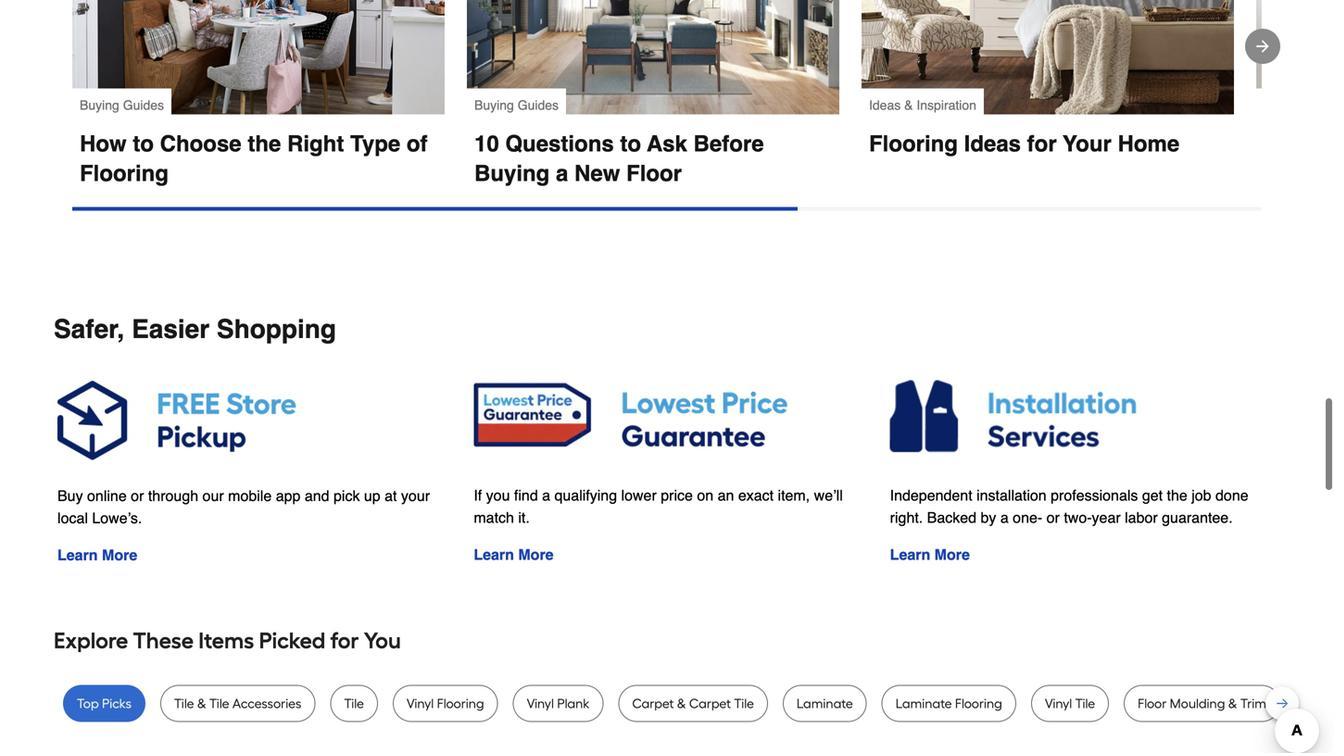 Task type: describe. For each thing, give the bounding box(es) containing it.
by
[[981, 509, 997, 526]]

guarantee.
[[1162, 509, 1233, 526]]

2 tile from the left
[[209, 696, 229, 712]]

buying guides for to
[[80, 98, 164, 113]]

two girls sitting sitting at a kitchen table being served food by their mother. image
[[72, 0, 445, 115]]

installation
[[977, 487, 1047, 504]]

guides for to
[[123, 98, 164, 113]]

choose
[[160, 131, 242, 157]]

you
[[364, 627, 401, 654]]

mobile
[[228, 487, 272, 505]]

more for you
[[518, 546, 554, 563]]

& for tile
[[197, 696, 206, 712]]

right
[[287, 131, 344, 157]]

free store pickup. image
[[57, 374, 444, 467]]

a living room with a white sofa, two blue armchairs, a sisal rug and light hardwood flooring. image
[[467, 0, 840, 115]]

type
[[350, 131, 401, 157]]

safer,
[[54, 315, 124, 344]]

vinyl flooring
[[407, 696, 484, 712]]

tile & tile accessories
[[174, 696, 301, 712]]

learn for buy online or through our mobile app and pick up at your local lowe's.
[[57, 547, 98, 564]]

10
[[474, 131, 499, 157]]

these
[[133, 627, 194, 654]]

& for carpet
[[677, 696, 686, 712]]

item,
[[778, 487, 810, 504]]

to inside 10 questions to ask before buying a new floor
[[620, 131, 641, 157]]

how
[[80, 131, 127, 157]]

or inside independent installation professionals get the job done right. backed by a one- or two-year labor guarantee.
[[1047, 509, 1060, 526]]

picks
[[102, 696, 131, 712]]

online
[[87, 487, 127, 505]]

learn more link for if you find a qualifying lower price on an exact item, we'll match it.
[[474, 546, 554, 563]]

trim
[[1241, 696, 1267, 712]]

through
[[148, 487, 198, 505]]

items
[[199, 627, 254, 654]]

local
[[57, 510, 88, 527]]

learn for independent installation professionals get the job done right. backed by a one- or two-year labor guarantee.
[[890, 546, 931, 563]]

a inside 10 questions to ask before buying a new floor
[[556, 161, 568, 186]]

up
[[364, 487, 381, 505]]

qualifying
[[555, 487, 617, 504]]

independent installation professionals get the job done right. backed by a one- or two-year labor guarantee.
[[890, 487, 1249, 526]]

pick
[[334, 487, 360, 505]]

find
[[514, 487, 538, 504]]

at
[[385, 487, 397, 505]]

vinyl plank
[[527, 696, 590, 712]]

ask
[[647, 131, 687, 157]]

if you find a qualifying lower price on an exact item, we'll match it.
[[474, 487, 843, 526]]

a inside independent installation professionals get the job done right. backed by a one- or two-year labor guarantee.
[[1001, 509, 1009, 526]]

shopping
[[217, 315, 336, 344]]

guides for questions
[[518, 98, 559, 113]]

flooring inside how to choose the right type of flooring
[[80, 161, 169, 186]]

laminate for laminate flooring
[[896, 696, 952, 712]]

more for installation
[[935, 546, 970, 563]]

buy
[[57, 487, 83, 505]]

professionals
[[1051, 487, 1138, 504]]

your
[[1063, 131, 1112, 157]]

it.
[[518, 509, 530, 526]]

explore
[[54, 627, 128, 654]]

arrow right image
[[1254, 37, 1272, 56]]

exact
[[738, 487, 774, 504]]

easier
[[132, 315, 210, 344]]

to inside how to choose the right type of flooring
[[133, 131, 154, 157]]

moulding
[[1170, 696, 1225, 712]]

price
[[661, 487, 693, 504]]

buying inside 10 questions to ask before buying a new floor
[[474, 161, 550, 186]]

vinyl tile
[[1045, 696, 1095, 712]]

if
[[474, 487, 482, 504]]

vinyl for vinyl flooring
[[407, 696, 434, 712]]

plank
[[557, 696, 590, 712]]

learn more for independent installation professionals get the job done right. backed by a one- or two-year labor guarantee.
[[890, 546, 970, 563]]

learn more link for independent installation professionals get the job done right. backed by a one- or two-year labor guarantee.
[[890, 546, 970, 563]]

one-
[[1013, 509, 1043, 526]]



Task type: vqa. For each thing, say whether or not it's contained in the screenshot.
first Laminate
yes



Task type: locate. For each thing, give the bounding box(es) containing it.
or left two-
[[1047, 509, 1060, 526]]

more for online
[[102, 547, 137, 564]]

the inside how to choose the right type of flooring
[[248, 131, 281, 157]]

or up lowe's.
[[131, 487, 144, 505]]

or
[[131, 487, 144, 505], [1047, 509, 1060, 526]]

2 buying guides from the left
[[474, 98, 559, 113]]

picked
[[259, 627, 326, 654]]

learn more link
[[474, 546, 554, 563], [890, 546, 970, 563], [57, 547, 137, 564]]

1 horizontal spatial for
[[1027, 131, 1057, 157]]

tile
[[174, 696, 194, 712], [209, 696, 229, 712], [344, 696, 364, 712], [734, 696, 754, 712], [1075, 696, 1095, 712]]

2 carpet from the left
[[689, 696, 731, 712]]

backed
[[927, 509, 977, 526]]

carpet
[[632, 696, 674, 712], [689, 696, 731, 712]]

laminate for laminate
[[797, 696, 853, 712]]

2 horizontal spatial more
[[935, 546, 970, 563]]

our
[[203, 487, 224, 505]]

buying guides up 10
[[474, 98, 559, 113]]

1 horizontal spatial laminate
[[896, 696, 952, 712]]

lower
[[621, 487, 657, 504]]

10 questions to ask before buying a new floor
[[474, 131, 770, 186]]

3 vinyl from the left
[[1045, 696, 1072, 712]]

laminate
[[797, 696, 853, 712], [896, 696, 952, 712]]

more down lowe's.
[[102, 547, 137, 564]]

more down "it."
[[518, 546, 554, 563]]

buying for how
[[80, 98, 119, 113]]

1 guides from the left
[[123, 98, 164, 113]]

0 horizontal spatial vinyl
[[407, 696, 434, 712]]

1 horizontal spatial guides
[[518, 98, 559, 113]]

the left the right
[[248, 131, 281, 157]]

0 horizontal spatial more
[[102, 547, 137, 564]]

scrollbar
[[72, 207, 798, 211]]

the
[[248, 131, 281, 157], [1167, 487, 1188, 504]]

buying up 10
[[474, 98, 514, 113]]

learn more link down backed
[[890, 546, 970, 563]]

to left ask
[[620, 131, 641, 157]]

on
[[697, 487, 714, 504]]

the inside independent installation professionals get the job done right. backed by a one- or two-year labor guarantee.
[[1167, 487, 1188, 504]]

vinyl for vinyl plank
[[527, 696, 554, 712]]

top
[[77, 696, 99, 712]]

before
[[694, 131, 764, 157]]

1 horizontal spatial to
[[620, 131, 641, 157]]

floor moulding & trim
[[1138, 696, 1267, 712]]

guides up how
[[123, 98, 164, 113]]

a blue and white entryway, a living room with a city view and a blue and white laundry room. image
[[1257, 0, 1334, 115]]

you
[[486, 487, 510, 504]]

1 vertical spatial the
[[1167, 487, 1188, 504]]

learn more down backed
[[890, 546, 970, 563]]

a down questions
[[556, 161, 568, 186]]

get
[[1142, 487, 1163, 504]]

for
[[1027, 131, 1057, 157], [330, 627, 359, 654]]

learn more
[[474, 546, 554, 563], [890, 546, 970, 563], [57, 547, 137, 564]]

1 horizontal spatial the
[[1167, 487, 1188, 504]]

1 horizontal spatial buying guides
[[474, 98, 559, 113]]

0 horizontal spatial carpet
[[632, 696, 674, 712]]

questions
[[505, 131, 614, 157]]

match
[[474, 509, 514, 526]]

buying
[[80, 98, 119, 113], [474, 98, 514, 113], [474, 161, 550, 186]]

to right how
[[133, 131, 154, 157]]

0 vertical spatial for
[[1027, 131, 1057, 157]]

or inside "buy online or through our mobile app and pick up at your local lowe's."
[[131, 487, 144, 505]]

done
[[1216, 487, 1249, 504]]

5 tile from the left
[[1075, 696, 1095, 712]]

0 horizontal spatial learn
[[57, 547, 98, 564]]

explore these items picked for you
[[54, 627, 401, 654]]

0 vertical spatial or
[[131, 487, 144, 505]]

ideas & inspiration
[[869, 98, 977, 113]]

a right by
[[1001, 509, 1009, 526]]

2 laminate from the left
[[896, 696, 952, 712]]

floor inside 10 questions to ask before buying a new floor
[[626, 161, 682, 186]]

the left 'job'
[[1167, 487, 1188, 504]]

for left "you"
[[330, 627, 359, 654]]

learn for if you find a qualifying lower price on an exact item, we'll match it.
[[474, 546, 514, 563]]

a inside if you find a qualifying lower price on an exact item, we'll match it.
[[542, 487, 550, 504]]

learn more down lowe's.
[[57, 547, 137, 564]]

0 vertical spatial a
[[556, 161, 568, 186]]

labor
[[1125, 509, 1158, 526]]

2 horizontal spatial a
[[1001, 509, 1009, 526]]

installation services. image
[[890, 374, 1277, 466]]

safer, easier shopping
[[54, 315, 336, 344]]

for left your
[[1027, 131, 1057, 157]]

year
[[1092, 509, 1121, 526]]

learn more link for buy online or through our mobile app and pick up at your local lowe's.
[[57, 547, 137, 564]]

lowe's.
[[92, 510, 142, 527]]

1 horizontal spatial learn more
[[474, 546, 554, 563]]

vinyl
[[407, 696, 434, 712], [527, 696, 554, 712], [1045, 696, 1072, 712]]

0 horizontal spatial for
[[330, 627, 359, 654]]

0 vertical spatial the
[[248, 131, 281, 157]]

0 horizontal spatial learn more
[[57, 547, 137, 564]]

0 horizontal spatial a
[[542, 487, 550, 504]]

dark engineered flooring in a bedroom with camel brown bed, furniture and light gray comforter. image
[[862, 0, 1234, 115]]

of
[[407, 131, 428, 157]]

job
[[1192, 487, 1212, 504]]

1 vertical spatial for
[[330, 627, 359, 654]]

buying guides for questions
[[474, 98, 559, 113]]

1 horizontal spatial more
[[518, 546, 554, 563]]

how to choose the right type of flooring
[[80, 131, 434, 186]]

flooring
[[869, 131, 958, 157], [80, 161, 169, 186], [437, 696, 484, 712], [955, 696, 1003, 712]]

buying down 10
[[474, 161, 550, 186]]

right.
[[890, 509, 923, 526]]

1 vertical spatial a
[[542, 487, 550, 504]]

two-
[[1064, 509, 1092, 526]]

2 horizontal spatial learn
[[890, 546, 931, 563]]

2 horizontal spatial learn more link
[[890, 546, 970, 563]]

ideas left the inspiration
[[869, 98, 901, 113]]

buying guides up how
[[80, 98, 164, 113]]

1 buying guides from the left
[[80, 98, 164, 113]]

1 horizontal spatial learn more link
[[474, 546, 554, 563]]

1 vertical spatial floor
[[1138, 696, 1167, 712]]

floor down ask
[[626, 161, 682, 186]]

more down backed
[[935, 546, 970, 563]]

learn down local
[[57, 547, 98, 564]]

2 horizontal spatial vinyl
[[1045, 696, 1072, 712]]

guides up questions
[[518, 98, 559, 113]]

1 horizontal spatial vinyl
[[527, 696, 554, 712]]

learn more for if you find a qualifying lower price on an exact item, we'll match it.
[[474, 546, 554, 563]]

learn more down "it."
[[474, 546, 554, 563]]

0 horizontal spatial the
[[248, 131, 281, 157]]

0 horizontal spatial guides
[[123, 98, 164, 113]]

top picks
[[77, 696, 131, 712]]

2 to from the left
[[620, 131, 641, 157]]

learn more for buy online or through our mobile app and pick up at your local lowe's.
[[57, 547, 137, 564]]

1 vertical spatial ideas
[[964, 131, 1021, 157]]

independent
[[890, 487, 973, 504]]

ideas
[[869, 98, 901, 113], [964, 131, 1021, 157]]

floor left moulding
[[1138, 696, 1167, 712]]

1 horizontal spatial carpet
[[689, 696, 731, 712]]

0 horizontal spatial floor
[[626, 161, 682, 186]]

learn down right.
[[890, 546, 931, 563]]

3 tile from the left
[[344, 696, 364, 712]]

buying up how
[[80, 98, 119, 113]]

buying guides
[[80, 98, 164, 113], [474, 98, 559, 113]]

learn more link down "it."
[[474, 546, 554, 563]]

flooring ideas for your home
[[869, 131, 1180, 157]]

floor
[[626, 161, 682, 186], [1138, 696, 1167, 712]]

a
[[556, 161, 568, 186], [542, 487, 550, 504], [1001, 509, 1009, 526]]

app
[[276, 487, 301, 505]]

an
[[718, 487, 734, 504]]

inspiration
[[917, 98, 977, 113]]

1 horizontal spatial a
[[556, 161, 568, 186]]

0 horizontal spatial buying guides
[[80, 98, 164, 113]]

1 horizontal spatial learn
[[474, 546, 514, 563]]

and
[[305, 487, 329, 505]]

carpet & carpet tile
[[632, 696, 754, 712]]

we'll
[[814, 487, 843, 504]]

0 horizontal spatial laminate
[[797, 696, 853, 712]]

0 horizontal spatial ideas
[[869, 98, 901, 113]]

1 horizontal spatial floor
[[1138, 696, 1167, 712]]

learn more link down lowe's.
[[57, 547, 137, 564]]

& for inspiration
[[905, 98, 913, 113]]

0 horizontal spatial learn more link
[[57, 547, 137, 564]]

0 vertical spatial ideas
[[869, 98, 901, 113]]

1 to from the left
[[133, 131, 154, 157]]

to
[[133, 131, 154, 157], [620, 131, 641, 157]]

home
[[1118, 131, 1180, 157]]

your
[[401, 487, 430, 505]]

more
[[518, 546, 554, 563], [935, 546, 970, 563], [102, 547, 137, 564]]

buy online or through our mobile app and pick up at your local lowe's.
[[57, 487, 430, 527]]

laminate flooring
[[896, 696, 1003, 712]]

guides
[[123, 98, 164, 113], [518, 98, 559, 113]]

0 horizontal spatial or
[[131, 487, 144, 505]]

lowest price guarantee. image
[[474, 374, 861, 466]]

2 vertical spatial a
[[1001, 509, 1009, 526]]

new
[[575, 161, 620, 186]]

1 tile from the left
[[174, 696, 194, 712]]

buying for 10
[[474, 98, 514, 113]]

1 laminate from the left
[[797, 696, 853, 712]]

1 vertical spatial or
[[1047, 509, 1060, 526]]

learn down match
[[474, 546, 514, 563]]

learn
[[474, 546, 514, 563], [890, 546, 931, 563], [57, 547, 98, 564]]

2 guides from the left
[[518, 98, 559, 113]]

accessories
[[232, 696, 301, 712]]

2 horizontal spatial learn more
[[890, 546, 970, 563]]

2 vinyl from the left
[[527, 696, 554, 712]]

1 carpet from the left
[[632, 696, 674, 712]]

ideas down the inspiration
[[964, 131, 1021, 157]]

4 tile from the left
[[734, 696, 754, 712]]

1 horizontal spatial or
[[1047, 509, 1060, 526]]

a right the find
[[542, 487, 550, 504]]

0 vertical spatial floor
[[626, 161, 682, 186]]

vinyl for vinyl tile
[[1045, 696, 1072, 712]]

1 vinyl from the left
[[407, 696, 434, 712]]

0 horizontal spatial to
[[133, 131, 154, 157]]

&
[[905, 98, 913, 113], [197, 696, 206, 712], [677, 696, 686, 712], [1229, 696, 1238, 712]]

1 horizontal spatial ideas
[[964, 131, 1021, 157]]



